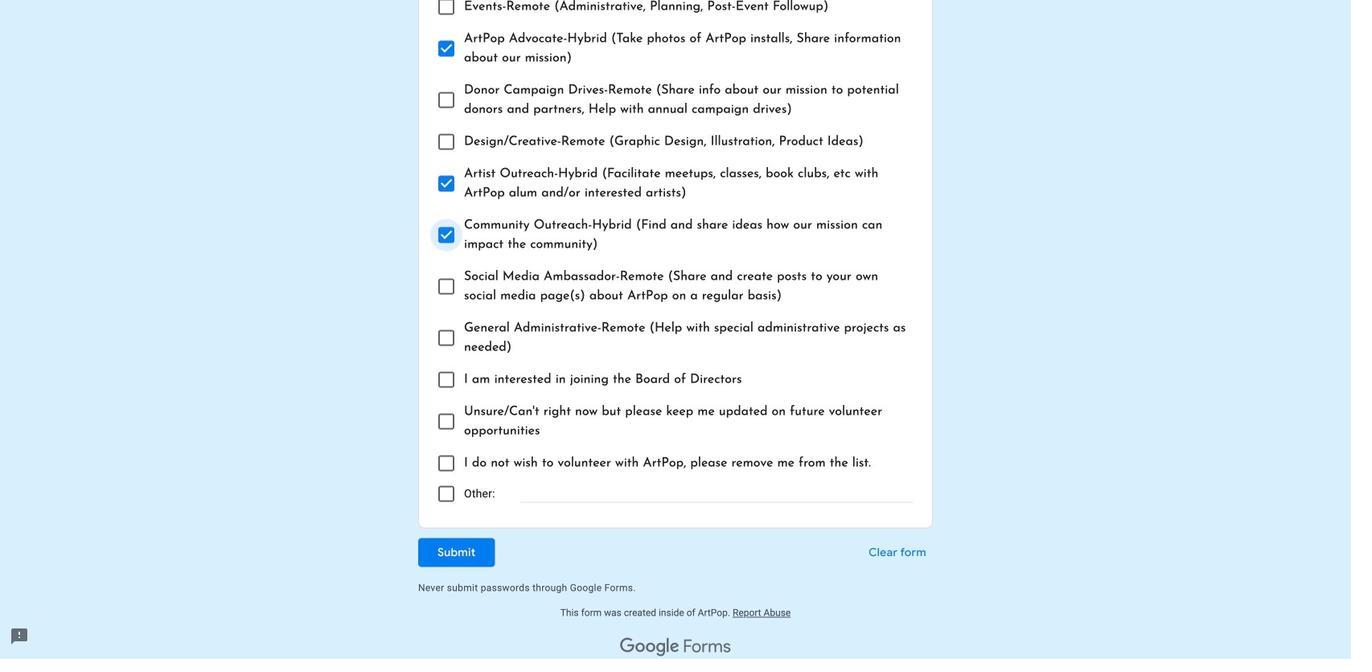 Task type: locate. For each thing, give the bounding box(es) containing it.
General Administrative-Remote (Help with special administrative projects as needed) checkbox
[[439, 331, 455, 347]]

Donor Campaign Drives-Remote (Share info about our mission to potential donors and partners, Help with annual campaign drives) checkbox
[[439, 92, 455, 108]]

i am interested in joining the board of directors image
[[440, 374, 453, 387]]

events-remote (administrative, planning, post-event followup) image
[[440, 1, 453, 13]]

community outreach-hybrid (find and share ideas how our mission can impact the community) image
[[439, 228, 455, 244]]

list
[[439, 0, 913, 509]]

Unsure/Can't right now but please keep me updated on future volunteer opportunities checkbox
[[439, 414, 455, 430]]

general administrative-remote (help with special administrative projects as needed) image
[[440, 332, 453, 345]]

i do not wish to volunteer with artpop, please remove me from the list. image
[[440, 458, 453, 471]]

I am interested in joining the Board of Directors checkbox
[[439, 372, 455, 388]]

ArtPop Advocate-Hybrid (Take photos of ArtPop installs, Share information about our mission) checkbox
[[439, 41, 455, 57]]



Task type: describe. For each thing, give the bounding box(es) containing it.
other: image
[[440, 488, 453, 501]]

Artist Outreach-Hybrid (Facilitate meetups, classes, book clubs, etc with ArtPop alum and/or interested artists) checkbox
[[439, 176, 455, 192]]

Events-Remote (Administrative, Planning, Post-Event Followup) checkbox
[[439, 0, 455, 15]]

Design/Creative-Remote (Graphic Design, Illustration, Product Ideas) checkbox
[[439, 134, 455, 150]]

design/creative-remote (graphic design, illustration, product ideas) image
[[440, 136, 453, 149]]

google image
[[621, 639, 680, 658]]

Social Media Ambassador-Remote (Share and create posts to your own social media page(s) about ArtPop on a regular basis) checkbox
[[439, 279, 455, 295]]

Other: checkbox
[[439, 487, 455, 503]]

Community Outreach-Hybrid (Find and share ideas how our mission can impact the community) checkbox
[[439, 228, 455, 244]]

artist outreach-hybrid (facilitate meetups, classes, book clubs, etc with artpop alum and/or interested artists) image
[[439, 176, 455, 192]]

I do not wish to volunteer with ArtPop, please remove me from the list. checkbox
[[439, 456, 455, 472]]

report a problem to google image
[[10, 628, 29, 647]]

donor campaign drives-remote (share info about our mission to potential donors and partners, help with annual campaign drives) image
[[440, 94, 453, 107]]

social media ambassador-remote (share and create posts to your own social media page(s) about artpop on a regular basis) image
[[440, 281, 453, 294]]

unsure/can't right now but please keep me updated on future volunteer opportunities image
[[440, 416, 453, 429]]

artpop advocate-hybrid (take photos of artpop installs, share information about our mission) image
[[439, 41, 455, 57]]



Task type: vqa. For each thing, say whether or not it's contained in the screenshot.
Events-Remote (Administrative, Planning, Post-Event Followup) 'image'
yes



